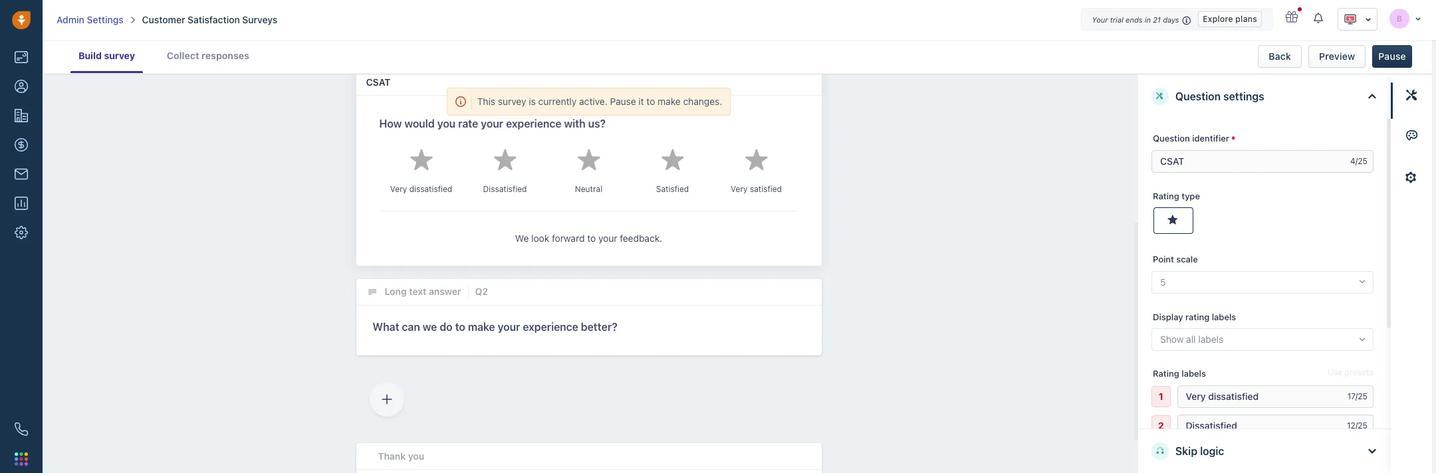 Task type: locate. For each thing, give the bounding box(es) containing it.
explore plans
[[1203, 14, 1258, 24]]

explore
[[1203, 14, 1234, 24]]

admin settings
[[57, 14, 123, 25]]

21
[[1153, 15, 1161, 24]]

phone element
[[8, 416, 35, 443]]

surveys
[[242, 14, 278, 25]]

admin
[[57, 14, 84, 25]]

settings
[[87, 14, 123, 25]]

your
[[1092, 15, 1108, 24]]

days
[[1163, 15, 1179, 24]]

ic_arrow_down image
[[1415, 14, 1422, 22]]

ic_arrow_down image
[[1365, 15, 1372, 24]]

phone image
[[15, 423, 28, 436]]

in
[[1145, 15, 1151, 24]]

explore plans button
[[1199, 11, 1262, 27]]



Task type: describe. For each thing, give the bounding box(es) containing it.
customer satisfaction surveys
[[142, 14, 278, 25]]

freshworks switcher image
[[15, 453, 28, 466]]

trial
[[1110, 15, 1124, 24]]

ic_info_icon image
[[1183, 15, 1192, 26]]

your trial ends in 21 days
[[1092, 15, 1179, 24]]

bell regular image
[[1314, 12, 1325, 24]]

missing translation "unavailable" for locale "en-us" image
[[1344, 13, 1357, 26]]

plans
[[1236, 14, 1258, 24]]

ends
[[1126, 15, 1143, 24]]

admin settings link
[[57, 13, 123, 27]]

satisfaction
[[188, 14, 240, 25]]

customer
[[142, 14, 185, 25]]



Task type: vqa. For each thing, say whether or not it's contained in the screenshot.
Admin Settings link
yes



